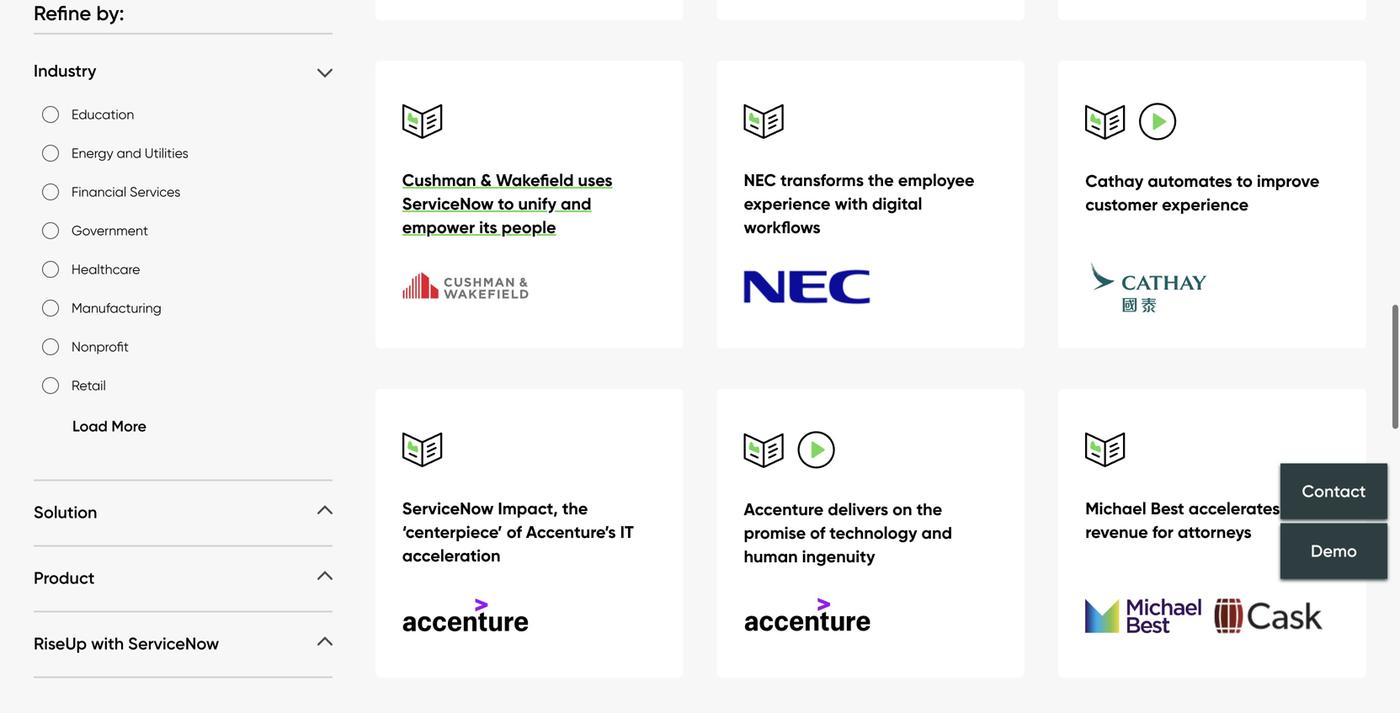 Task type: locate. For each thing, give the bounding box(es) containing it.
2 vertical spatial and
[[922, 522, 952, 543]]

servicenow down cushman
[[402, 193, 494, 214]]

technology
[[830, 522, 917, 543]]

accenture delivers on the promise of technology and human ingenuity
[[744, 499, 952, 567]]

riseup with servicenow button
[[34, 633, 332, 655]]

0 vertical spatial with
[[835, 193, 868, 214]]

of inside accenture delivers on the promise of technology and human ingenuity
[[810, 522, 825, 543]]

the inside accenture delivers on the promise of technology and human ingenuity
[[917, 499, 943, 520]]

and inside cushman & wakefield uses servicenow to unify and empower its people
[[561, 193, 592, 214]]

1 horizontal spatial of
[[810, 522, 825, 543]]

servicenow inside popup button
[[128, 634, 219, 655]]

experience down automates
[[1162, 194, 1249, 215]]

the inside the servicenow impact, the 'centerpiece' of accenture's it acceleration
[[562, 498, 588, 519]]

0 horizontal spatial michael best & friedrich llp image
[[1086, 591, 1206, 641]]

to right the 'time'
[[1323, 498, 1339, 519]]

with right riseup
[[91, 634, 124, 655]]

2 horizontal spatial the
[[917, 499, 943, 520]]

cushman and wakefield image
[[402, 261, 529, 313]]

with down 'transforms'
[[835, 193, 868, 214]]

1 horizontal spatial the
[[868, 169, 894, 191]]

with
[[835, 193, 868, 214], [91, 634, 124, 655]]

manufacturing
[[72, 300, 161, 316]]

and
[[117, 145, 141, 161], [561, 193, 592, 214], [922, 522, 952, 543]]

education option
[[42, 106, 59, 123]]

1 horizontal spatial michael best & friedrich llp image
[[1213, 591, 1333, 641]]

services
[[130, 184, 180, 200]]

accenture image
[[744, 590, 870, 642]]

2 michael best & friedrich llp image from the left
[[1213, 591, 1333, 641]]

0 horizontal spatial with
[[91, 634, 124, 655]]

the right on
[[917, 499, 943, 520]]

2 horizontal spatial to
[[1323, 498, 1339, 519]]

2 horizontal spatial and
[[922, 522, 952, 543]]

1 horizontal spatial with
[[835, 193, 868, 214]]

workflows
[[744, 217, 821, 238]]

0 horizontal spatial to
[[498, 193, 514, 214]]

1 vertical spatial and
[[561, 193, 592, 214]]

accenture
[[744, 499, 824, 520]]

2 vertical spatial servicenow
[[128, 634, 219, 655]]

and down uses
[[561, 193, 592, 214]]

financial services option
[[42, 184, 59, 201]]

0 horizontal spatial the
[[562, 498, 588, 519]]

to inside cushman & wakefield uses servicenow to unify and empower its people
[[498, 193, 514, 214]]

of inside the servicenow impact, the 'centerpiece' of accenture's it acceleration
[[507, 521, 522, 543]]

customer
[[1086, 194, 1158, 215]]

servicenow down product dropdown button
[[128, 634, 219, 655]]

2 vertical spatial to
[[1323, 498, 1339, 519]]

0 horizontal spatial of
[[507, 521, 522, 543]]

financial services
[[72, 184, 180, 200]]

to left "improve"
[[1237, 170, 1253, 191]]

1 vertical spatial with
[[91, 634, 124, 655]]

and for accenture
[[922, 522, 952, 543]]

servicenow up 'centerpiece'
[[402, 498, 494, 519]]

its
[[479, 217, 497, 238]]

and inside accenture delivers on the promise of technology and human ingenuity
[[922, 522, 952, 543]]

automates
[[1148, 170, 1233, 191]]

1 horizontal spatial to
[[1237, 170, 1253, 191]]

experience
[[744, 193, 831, 214], [1162, 194, 1249, 215]]

servicenow inside cushman & wakefield uses servicenow to unify and empower its people
[[402, 193, 494, 214]]

the
[[868, 169, 894, 191], [562, 498, 588, 519], [917, 499, 943, 520]]

cathay image
[[1086, 261, 1212, 313]]

on
[[893, 499, 912, 520]]

government
[[72, 222, 148, 239]]

healthcare
[[72, 261, 140, 278]]

accenture's
[[526, 521, 616, 543]]

with inside popup button
[[91, 634, 124, 655]]

and right 'energy'
[[117, 145, 141, 161]]

experience up workflows
[[744, 193, 831, 214]]

of
[[507, 521, 522, 543], [810, 522, 825, 543]]

it
[[620, 521, 634, 543]]

michael best & friedrich llp image
[[1086, 591, 1206, 641], [1213, 591, 1333, 641]]

the inside the nec transforms the employee experience with digital workflows
[[868, 169, 894, 191]]

0 vertical spatial to
[[1237, 170, 1253, 191]]

the up digital
[[868, 169, 894, 191]]

nec
[[744, 169, 776, 191]]

to left "unify"
[[498, 193, 514, 214]]

to
[[1237, 170, 1253, 191], [498, 193, 514, 214], [1323, 498, 1339, 519]]

experience inside the nec transforms the employee experience with digital workflows
[[744, 193, 831, 214]]

and right technology
[[922, 522, 952, 543]]

of up ingenuity
[[810, 522, 825, 543]]

0 horizontal spatial and
[[117, 145, 141, 161]]

of down impact,
[[507, 521, 522, 543]]

healthcare option
[[42, 261, 59, 278]]

experience inside cathay automates to improve customer experience
[[1162, 194, 1249, 215]]

1 horizontal spatial experience
[[1162, 194, 1249, 215]]

government option
[[42, 222, 59, 239]]

1 vertical spatial servicenow
[[402, 498, 494, 519]]

product
[[34, 568, 95, 589]]

digital
[[872, 193, 922, 214]]

retail option
[[42, 377, 59, 394]]

utilities
[[145, 145, 189, 161]]

servicenow
[[402, 193, 494, 214], [402, 498, 494, 519], [128, 634, 219, 655]]

energy and utilities
[[72, 145, 189, 161]]

the up accenture's
[[562, 498, 588, 519]]

manufacturing option
[[42, 300, 59, 317]]

delivers
[[828, 499, 889, 520]]

&
[[480, 169, 492, 191]]

0 vertical spatial and
[[117, 145, 141, 161]]

1 vertical spatial to
[[498, 193, 514, 214]]

nec transforms the employee experience with digital workflows
[[744, 169, 975, 238]]

michael
[[1086, 498, 1147, 519]]

0 horizontal spatial experience
[[744, 193, 831, 214]]

1 horizontal spatial and
[[561, 193, 592, 214]]

0 vertical spatial servicenow
[[402, 193, 494, 214]]

more
[[111, 417, 146, 436]]

servicenow inside the servicenow impact, the 'centerpiece' of accenture's it acceleration
[[402, 498, 494, 519]]

'centerpiece'
[[402, 521, 502, 543]]



Task type: describe. For each thing, give the bounding box(es) containing it.
best
[[1151, 498, 1185, 519]]

education
[[72, 106, 134, 123]]

nec image
[[744, 261, 870, 313]]

people
[[502, 217, 556, 238]]

improve
[[1257, 170, 1320, 191]]

the for transforms
[[868, 169, 894, 191]]

acceleration
[[402, 545, 501, 566]]

human
[[744, 546, 798, 567]]

financial
[[72, 184, 126, 200]]

for
[[1153, 521, 1174, 543]]

servicenow impact, the 'centerpiece' of accenture's it acceleration
[[402, 498, 634, 566]]

riseup with servicenow
[[34, 634, 219, 655]]

transforms
[[781, 169, 864, 191]]

solution button
[[34, 502, 332, 524]]

cathay automates to improve customer experience
[[1086, 170, 1320, 215]]

solution
[[34, 502, 97, 523]]

accenture global it image
[[402, 590, 529, 642]]

industry button
[[34, 60, 332, 82]]

cushman
[[402, 169, 476, 191]]

and for cushman
[[561, 193, 592, 214]]

uses
[[578, 169, 613, 191]]

1 michael best & friedrich llp image from the left
[[1086, 591, 1206, 641]]

ingenuity
[[802, 546, 875, 567]]

product button
[[34, 567, 332, 589]]

cathay
[[1086, 170, 1144, 191]]

the for impact,
[[562, 498, 588, 519]]

michael best accelerates time to revenue for attorneys
[[1086, 498, 1339, 543]]

load more
[[72, 417, 146, 436]]

nonprofit option
[[42, 339, 59, 356]]

refine
[[34, 0, 91, 26]]

attorneys
[[1178, 521, 1252, 543]]

industry
[[34, 60, 96, 81]]

load
[[72, 417, 108, 436]]

energy
[[72, 145, 113, 161]]

refine by:
[[34, 0, 124, 26]]

promise
[[744, 522, 806, 543]]

impact,
[[498, 498, 558, 519]]

retail
[[72, 377, 106, 394]]

accelerates
[[1189, 498, 1280, 519]]

to inside the michael best accelerates time to revenue for attorneys
[[1323, 498, 1339, 519]]

load more button
[[42, 414, 146, 439]]

energy and utilities option
[[42, 145, 59, 162]]

by:
[[96, 0, 124, 26]]

to inside cathay automates to improve customer experience
[[1237, 170, 1253, 191]]

riseup
[[34, 634, 87, 655]]

time
[[1285, 498, 1319, 519]]

with inside the nec transforms the employee experience with digital workflows
[[835, 193, 868, 214]]

revenue
[[1086, 521, 1148, 543]]

wakefield
[[496, 169, 574, 191]]

empower
[[402, 217, 475, 238]]

unify
[[518, 193, 557, 214]]

nonprofit
[[72, 339, 129, 355]]

cushman & wakefield uses servicenow to unify and empower its people
[[402, 169, 613, 238]]

employee
[[898, 169, 975, 191]]



Task type: vqa. For each thing, say whether or not it's contained in the screenshot.
third container icon from the left
no



